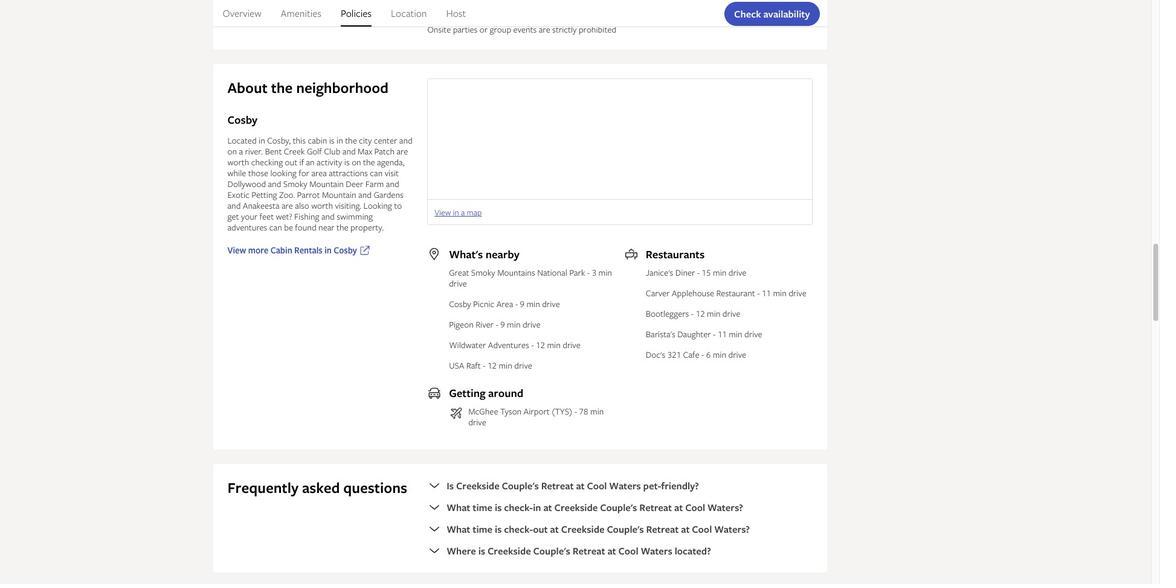 Task type: vqa. For each thing, say whether or not it's contained in the screenshot.
WHAT associated with What time is check-out at Creekside Couple's Retreat at Cool Waters?
yes



Task type: locate. For each thing, give the bounding box(es) containing it.
and left your
[[227, 200, 241, 212]]

are right events at the top left
[[539, 24, 550, 35]]

1 horizontal spatial 9
[[520, 299, 524, 310]]

waters left located?
[[641, 545, 672, 558]]

creekside right where on the left bottom of the page
[[488, 545, 531, 558]]

creekside right is in the bottom left of the page
[[456, 480, 499, 493]]

12 up barista's daughter - 11 min drive
[[696, 308, 705, 320]]

1 vertical spatial 12
[[536, 340, 545, 351]]

0 vertical spatial 11
[[762, 288, 771, 299]]

- 3 min drive
[[449, 267, 612, 289]]

list containing great smoky mountains national park
[[449, 267, 616, 372]]

2 check- from the top
[[504, 523, 533, 537]]

min down adventures
[[499, 360, 512, 372]]

prohibited
[[579, 24, 616, 35]]

city
[[359, 135, 372, 146]]

waters?
[[708, 502, 743, 515], [714, 523, 750, 537]]

waters
[[609, 480, 641, 493], [641, 545, 672, 558]]

0 vertical spatial can
[[370, 167, 383, 179]]

1 horizontal spatial can
[[370, 167, 383, 179]]

1 vertical spatial out
[[533, 523, 548, 537]]

0 horizontal spatial smoky
[[283, 178, 307, 190]]

12 right adventures
[[536, 340, 545, 351]]

min up barista's daughter - 11 min drive
[[707, 308, 720, 320]]

1 vertical spatial waters?
[[714, 523, 750, 537]]

time for what time is check-in at creekside couple's retreat at cool waters?
[[473, 502, 492, 515]]

getting around
[[449, 386, 523, 401]]

smoky down if
[[283, 178, 307, 190]]

agenda,
[[377, 157, 404, 168]]

the
[[271, 78, 293, 98], [345, 135, 357, 146], [363, 157, 375, 168], [337, 222, 348, 233]]

0 horizontal spatial 12
[[488, 360, 497, 372]]

min down restaurant
[[729, 329, 742, 340]]

this
[[293, 135, 306, 146]]

min right 78
[[590, 406, 604, 418]]

your
[[241, 211, 257, 222]]

what up where on the left bottom of the page
[[447, 523, 470, 537]]

12 right the raft
[[488, 360, 497, 372]]

are left also
[[282, 200, 293, 212]]

carver
[[646, 288, 670, 299]]

on left a
[[227, 146, 237, 157]]

out inside located in cosby, this cabin is in the city center and on a river. bent creek golf club and max patch are worth checking out if an activity is on the agenda, while those looking for area attractions can visit dollywood and smoky mountain deer farm and exotic petting zoo. parrot mountain and gardens and anakeesta are also worth visiting. looking to get your feet wet? fishing and swimming adventures can be found near the property.
[[285, 157, 297, 168]]

cosby
[[227, 112, 258, 128], [334, 245, 357, 256], [449, 299, 471, 310]]

2 horizontal spatial cosby
[[449, 299, 471, 310]]

12
[[696, 308, 705, 320], [536, 340, 545, 351], [488, 360, 497, 372]]

what down is in the bottom left of the page
[[447, 502, 470, 515]]

can left the visit
[[370, 167, 383, 179]]

1 vertical spatial smoky
[[471, 267, 495, 279]]

0 vertical spatial what
[[447, 502, 470, 515]]

property.
[[350, 222, 384, 233]]

- right the raft
[[483, 360, 486, 372]]

time
[[473, 502, 492, 515], [473, 523, 492, 537]]

to
[[394, 200, 402, 212]]

12 for usa raft - 12 min drive
[[488, 360, 497, 372]]

location
[[391, 7, 427, 20]]

at
[[576, 480, 585, 493], [543, 502, 552, 515], [674, 502, 683, 515], [550, 523, 559, 537], [681, 523, 690, 537], [607, 545, 616, 558]]

can
[[370, 167, 383, 179], [269, 222, 282, 233]]

are right patch
[[397, 146, 408, 157]]

check
[[734, 7, 761, 20]]

min right "6"
[[713, 349, 726, 361]]

frequently asked questions
[[227, 479, 407, 498]]

onsite
[[427, 24, 451, 35]]

1 horizontal spatial cosby
[[334, 245, 357, 256]]

tyson
[[500, 406, 522, 418]]

worth down located
[[227, 157, 249, 168]]

cosby up located
[[227, 112, 258, 128]]

cosby,
[[267, 135, 291, 146]]

1 vertical spatial 11
[[718, 329, 727, 340]]

0 horizontal spatial 11
[[718, 329, 727, 340]]

1 horizontal spatial worth
[[311, 200, 333, 212]]

1 vertical spatial time
[[473, 523, 492, 537]]

min right adventures
[[547, 340, 561, 351]]

also
[[295, 200, 309, 212]]

restaurants
[[646, 247, 705, 262]]

asked
[[302, 479, 340, 498]]

and
[[399, 135, 413, 146], [342, 146, 356, 157], [268, 178, 281, 190], [386, 178, 399, 190], [358, 189, 372, 201], [227, 200, 241, 212], [321, 211, 335, 222]]

an
[[306, 157, 315, 168]]

check- for in
[[504, 502, 533, 515]]

anakeesta
[[243, 200, 279, 212]]

creekside up the where is creekside couple's retreat at cool waters located?
[[561, 523, 604, 537]]

list containing janice's diner - 15 min drive
[[646, 267, 806, 361]]

0 vertical spatial 9
[[520, 299, 524, 310]]

amenities
[[281, 7, 321, 20]]

on up deer
[[352, 157, 361, 168]]

2 vertical spatial cosby
[[449, 299, 471, 310]]

park
[[569, 267, 585, 279]]

-
[[587, 267, 590, 279], [697, 267, 700, 279], [757, 288, 760, 299], [515, 299, 518, 310], [691, 308, 694, 320], [496, 319, 498, 331], [713, 329, 716, 340], [531, 340, 534, 351], [701, 349, 704, 361], [483, 360, 486, 372], [574, 406, 577, 418]]

0 vertical spatial worth
[[227, 157, 249, 168]]

drive inside the mcghee tyson airport (tys) - 78 min drive
[[468, 417, 486, 428]]

doc's
[[646, 349, 665, 361]]

15
[[702, 267, 711, 279]]

be
[[284, 222, 293, 233]]

0 horizontal spatial out
[[285, 157, 297, 168]]

pet-
[[643, 480, 661, 493]]

drive inside - 3 min drive
[[449, 278, 467, 289]]

retreat up located?
[[646, 523, 679, 537]]

0 vertical spatial time
[[473, 502, 492, 515]]

petting
[[251, 189, 277, 201]]

can left be at left top
[[269, 222, 282, 233]]

cool down friendly?
[[685, 502, 705, 515]]

321
[[667, 349, 681, 361]]

9 right river
[[500, 319, 505, 331]]

9
[[520, 299, 524, 310], [500, 319, 505, 331]]

barista's
[[646, 329, 675, 340]]

cool up located?
[[692, 523, 712, 537]]

cosby for cosby picnic area - 9 min drive
[[449, 299, 471, 310]]

check-
[[504, 502, 533, 515], [504, 523, 533, 537]]

worth right also
[[311, 200, 333, 212]]

about
[[227, 78, 268, 98]]

- left 78
[[574, 406, 577, 418]]

zoo.
[[279, 189, 295, 201]]

cosby up pigeon
[[449, 299, 471, 310]]

and right the fishing at left top
[[321, 211, 335, 222]]

2 vertical spatial are
[[282, 200, 293, 212]]

in right cabin
[[337, 135, 343, 146]]

mountain down attractions
[[322, 189, 356, 201]]

check- for out
[[504, 523, 533, 537]]

list
[[213, 0, 827, 27], [449, 267, 616, 372], [646, 267, 806, 361]]

diner
[[675, 267, 695, 279]]

0 vertical spatial out
[[285, 157, 297, 168]]

cosby left opens in a new window icon
[[334, 245, 357, 256]]

and down checking
[[268, 178, 281, 190]]

2 what from the top
[[447, 523, 470, 537]]

swimming
[[337, 211, 373, 222]]

out up the where is creekside couple's retreat at cool waters located?
[[533, 523, 548, 537]]

smoky down what's nearby
[[471, 267, 495, 279]]

1 horizontal spatial are
[[397, 146, 408, 157]]

11 right restaurant
[[762, 288, 771, 299]]

where
[[447, 545, 476, 558]]

1 horizontal spatial out
[[533, 523, 548, 537]]

located
[[227, 135, 257, 146]]

waters left the pet-
[[609, 480, 641, 493]]

1 vertical spatial are
[[397, 146, 408, 157]]

parrot
[[297, 189, 320, 201]]

location link
[[391, 0, 427, 27]]

retreat up what time is check-in at creekside couple's retreat at cool waters?
[[541, 480, 574, 493]]

the right about
[[271, 78, 293, 98]]

at up what time is check-in at creekside couple's retreat at cool waters?
[[576, 480, 585, 493]]

0 vertical spatial check-
[[504, 502, 533, 515]]

cool
[[587, 480, 607, 493], [685, 502, 705, 515], [692, 523, 712, 537], [618, 545, 638, 558]]

1 what from the top
[[447, 502, 470, 515]]

0 vertical spatial waters?
[[708, 502, 743, 515]]

2 horizontal spatial 12
[[696, 308, 705, 320]]

retreat down the pet-
[[639, 502, 672, 515]]

adventures
[[227, 222, 267, 233]]

- inside the mcghee tyson airport (tys) - 78 min drive
[[574, 406, 577, 418]]

1 vertical spatial worth
[[311, 200, 333, 212]]

policies link
[[341, 0, 372, 27]]

looking
[[270, 167, 297, 179]]

wildwater
[[449, 340, 486, 351]]

near
[[318, 222, 335, 233]]

1 time from the top
[[473, 502, 492, 515]]

cool down what time is check-out at creekside couple's retreat at cool waters?
[[618, 545, 638, 558]]

- left the 3
[[587, 267, 590, 279]]

1 vertical spatial check-
[[504, 523, 533, 537]]

0 vertical spatial are
[[539, 24, 550, 35]]

out left if
[[285, 157, 297, 168]]

1 vertical spatial 9
[[500, 319, 505, 331]]

what for what time is check-out at creekside couple's retreat at cool waters?
[[447, 523, 470, 537]]

0 horizontal spatial cosby
[[227, 112, 258, 128]]

1 horizontal spatial 12
[[536, 340, 545, 351]]

feet
[[260, 211, 274, 222]]

list containing overview
[[213, 0, 827, 27]]

is
[[329, 135, 334, 146], [344, 157, 350, 168], [495, 502, 502, 515], [495, 523, 502, 537], [478, 545, 485, 558]]

time for what time is check-out at creekside couple's retreat at cool waters?
[[473, 523, 492, 537]]

visiting.
[[335, 200, 361, 212]]

1 check- from the top
[[504, 502, 533, 515]]

0 vertical spatial smoky
[[283, 178, 307, 190]]

smoky inside located in cosby, this cabin is in the city center and on a river. bent creek golf club and max patch are worth checking out if an activity is on the agenda, while those looking for area attractions can visit dollywood and smoky mountain deer farm and exotic petting zoo. parrot mountain and gardens and anakeesta are also worth visiting. looking to get your feet wet? fishing and swimming adventures can be found near the property.
[[283, 178, 307, 190]]

1 horizontal spatial 11
[[762, 288, 771, 299]]

0 vertical spatial cosby
[[227, 112, 258, 128]]

fishing
[[294, 211, 319, 222]]

on
[[227, 146, 237, 157], [352, 157, 361, 168]]

are
[[539, 24, 550, 35], [397, 146, 408, 157], [282, 200, 293, 212]]

1 vertical spatial cosby
[[334, 245, 357, 256]]

2 time from the top
[[473, 523, 492, 537]]

0 horizontal spatial can
[[269, 222, 282, 233]]

11 right daughter
[[718, 329, 727, 340]]

2 vertical spatial 12
[[488, 360, 497, 372]]

drive
[[729, 267, 746, 279], [449, 278, 467, 289], [789, 288, 806, 299], [542, 299, 560, 310], [723, 308, 740, 320], [523, 319, 540, 331], [744, 329, 762, 340], [563, 340, 580, 351], [728, 349, 746, 361], [514, 360, 532, 372], [468, 417, 486, 428]]

view more cabin rentals in cosby
[[227, 245, 357, 256]]

creek
[[284, 146, 305, 157]]

9 right area
[[520, 299, 524, 310]]

1 vertical spatial what
[[447, 523, 470, 537]]

min right the 3
[[598, 267, 612, 279]]

frequently
[[227, 479, 299, 498]]

11
[[762, 288, 771, 299], [718, 329, 727, 340]]

farm
[[365, 178, 384, 190]]

exotic
[[227, 189, 249, 201]]

creekside down the is creekside couple's retreat at cool waters pet-friendly?
[[554, 502, 598, 515]]

- right restaurant
[[757, 288, 760, 299]]

located in cosby, this cabin is in the city center and on a river. bent creek golf club and max patch are worth checking out if an activity is on the agenda, while those looking for area attractions can visit dollywood and smoky mountain deer farm and exotic petting zoo. parrot mountain and gardens and anakeesta are also worth visiting. looking to get your feet wet? fishing and swimming adventures can be found near the property.
[[227, 135, 413, 233]]

waters? for what time is check-out at creekside couple's retreat at cool waters?
[[714, 523, 750, 537]]

opens in a new window image
[[359, 245, 370, 256]]



Task type: describe. For each thing, give the bounding box(es) containing it.
a
[[239, 146, 243, 157]]

barista's daughter - 11 min drive
[[646, 329, 762, 340]]

getting
[[449, 386, 486, 401]]

- right area
[[515, 299, 518, 310]]

min down - 3 min drive
[[526, 299, 540, 310]]

in right rentals
[[325, 245, 332, 256]]

0 horizontal spatial 9
[[500, 319, 505, 331]]

at up located?
[[681, 523, 690, 537]]

overview link
[[223, 0, 261, 27]]

retreat down what time is check-out at creekside couple's retreat at cool waters?
[[573, 545, 605, 558]]

1 horizontal spatial smoky
[[471, 267, 495, 279]]

and left gardens
[[358, 189, 372, 201]]

bootleggers - 12 min drive
[[646, 308, 740, 320]]

parties
[[453, 24, 478, 35]]

1 horizontal spatial on
[[352, 157, 361, 168]]

where is creekside couple's retreat at cool waters located?
[[447, 545, 711, 558]]

located?
[[675, 545, 711, 558]]

pigeon
[[449, 319, 474, 331]]

cosby picnic area - 9 min drive
[[449, 299, 560, 310]]

min inside the mcghee tyson airport (tys) - 78 min drive
[[590, 406, 604, 418]]

availability
[[763, 7, 810, 20]]

policies
[[341, 7, 372, 20]]

the left the agenda,
[[363, 157, 375, 168]]

- left "6"
[[701, 349, 704, 361]]

looking
[[363, 200, 392, 212]]

what time is check-out at creekside couple's retreat at cool waters?
[[447, 523, 750, 537]]

neighborhood
[[296, 78, 389, 98]]

0 horizontal spatial worth
[[227, 157, 249, 168]]

0 horizontal spatial are
[[282, 200, 293, 212]]

0 vertical spatial waters
[[609, 480, 641, 493]]

more
[[248, 245, 268, 256]]

friendly?
[[661, 480, 699, 493]]

list for what's nearby
[[449, 267, 616, 372]]

gardens
[[374, 189, 403, 201]]

great
[[449, 267, 469, 279]]

mcghee
[[468, 406, 498, 418]]

the left city
[[345, 135, 357, 146]]

min up wildwater adventures - 12 min drive
[[507, 319, 520, 331]]

great smoky mountains national park
[[449, 267, 585, 279]]

what time is check-in at creekside couple's retreat at cool waters?
[[447, 502, 743, 515]]

for
[[299, 167, 309, 179]]

at down what time is check-out at creekside couple's retreat at cool waters?
[[607, 545, 616, 558]]

raft
[[466, 360, 481, 372]]

at down friendly?
[[674, 502, 683, 515]]

airport
[[524, 406, 550, 418]]

(tys)
[[552, 406, 572, 418]]

max
[[358, 146, 372, 157]]

janice's diner - 15 min drive
[[646, 267, 746, 279]]

cool up what time is check-in at creekside couple's retreat at cool waters?
[[587, 480, 607, 493]]

cabin
[[270, 245, 292, 256]]

cabin
[[308, 135, 327, 146]]

what's nearby
[[449, 247, 519, 262]]

wet?
[[276, 211, 292, 222]]

wildwater adventures - 12 min drive
[[449, 340, 580, 351]]

doc's 321 cafe - 6 min drive
[[646, 349, 746, 361]]

- down the 'applehouse'
[[691, 308, 694, 320]]

if
[[299, 157, 304, 168]]

- left 15
[[697, 267, 700, 279]]

the right near
[[337, 222, 348, 233]]

at up the where is creekside couple's retreat at cool waters located?
[[550, 523, 559, 537]]

checking
[[251, 157, 283, 168]]

- right adventures
[[531, 340, 534, 351]]

at down the is creekside couple's retreat at cool waters pet-friendly?
[[543, 502, 552, 515]]

mcghee tyson airport (tys) - 78 min drive
[[468, 406, 604, 428]]

or
[[480, 24, 488, 35]]

and right center
[[399, 135, 413, 146]]

12 for wildwater adventures - 12 min drive
[[536, 340, 545, 351]]

strictly
[[552, 24, 577, 35]]

check availability
[[734, 7, 810, 20]]

check availability button
[[724, 2, 820, 26]]

mountain down activity
[[309, 178, 344, 190]]

visit
[[385, 167, 399, 179]]

found
[[295, 222, 316, 233]]

in down the is creekside couple's retreat at cool waters pet-friendly?
[[533, 502, 541, 515]]

2 horizontal spatial are
[[539, 24, 550, 35]]

usa raft - 12 min drive
[[449, 360, 532, 372]]

- right river
[[496, 319, 498, 331]]

activity
[[317, 157, 342, 168]]

onsite parties or group events are strictly prohibited
[[427, 24, 616, 35]]

list for restaurants
[[646, 267, 806, 361]]

min inside - 3 min drive
[[598, 267, 612, 279]]

deer
[[346, 178, 363, 190]]

amenities link
[[281, 0, 321, 27]]

what for what time is check-in at creekside couple's retreat at cool waters?
[[447, 502, 470, 515]]

river.
[[245, 146, 263, 157]]

daughter
[[677, 329, 711, 340]]

patch
[[374, 146, 395, 157]]

cosby for cosby
[[227, 112, 258, 128]]

in left cosby,
[[259, 135, 265, 146]]

janice's
[[646, 267, 673, 279]]

what's
[[449, 247, 483, 262]]

around
[[488, 386, 523, 401]]

1 vertical spatial waters
[[641, 545, 672, 558]]

overview
[[223, 7, 261, 20]]

restaurant
[[716, 288, 755, 299]]

0 horizontal spatial on
[[227, 146, 237, 157]]

1 vertical spatial can
[[269, 222, 282, 233]]

is creekside couple's retreat at cool waters pet-friendly?
[[447, 480, 699, 493]]

6
[[706, 349, 711, 361]]

those
[[248, 167, 268, 179]]

about the neighborhood
[[227, 78, 389, 98]]

area
[[311, 167, 327, 179]]

view
[[227, 245, 246, 256]]

picnic
[[473, 299, 494, 310]]

78
[[579, 406, 588, 418]]

get
[[227, 211, 239, 222]]

nearby
[[486, 247, 519, 262]]

bootleggers
[[646, 308, 689, 320]]

- right daughter
[[713, 329, 716, 340]]

- inside - 3 min drive
[[587, 267, 590, 279]]

mcghee tyson airport (tys) - 78 min drive list item
[[449, 406, 616, 428]]

area
[[496, 299, 513, 310]]

usa
[[449, 360, 464, 372]]

carver applehouse restaurant - 11 min drive
[[646, 288, 806, 299]]

0 vertical spatial 12
[[696, 308, 705, 320]]

and left max
[[342, 146, 356, 157]]

and right farm at the left
[[386, 178, 399, 190]]

min right restaurant
[[773, 288, 786, 299]]

pigeon river - 9 min drive
[[449, 319, 540, 331]]

min right 15
[[713, 267, 726, 279]]

view more cabin rentals in cosby link
[[227, 245, 413, 256]]

cafe
[[683, 349, 699, 361]]

is
[[447, 480, 454, 493]]

rentals
[[294, 245, 322, 256]]

bent
[[265, 146, 282, 157]]

waters? for what time is check-in at creekside couple's retreat at cool waters?
[[708, 502, 743, 515]]



